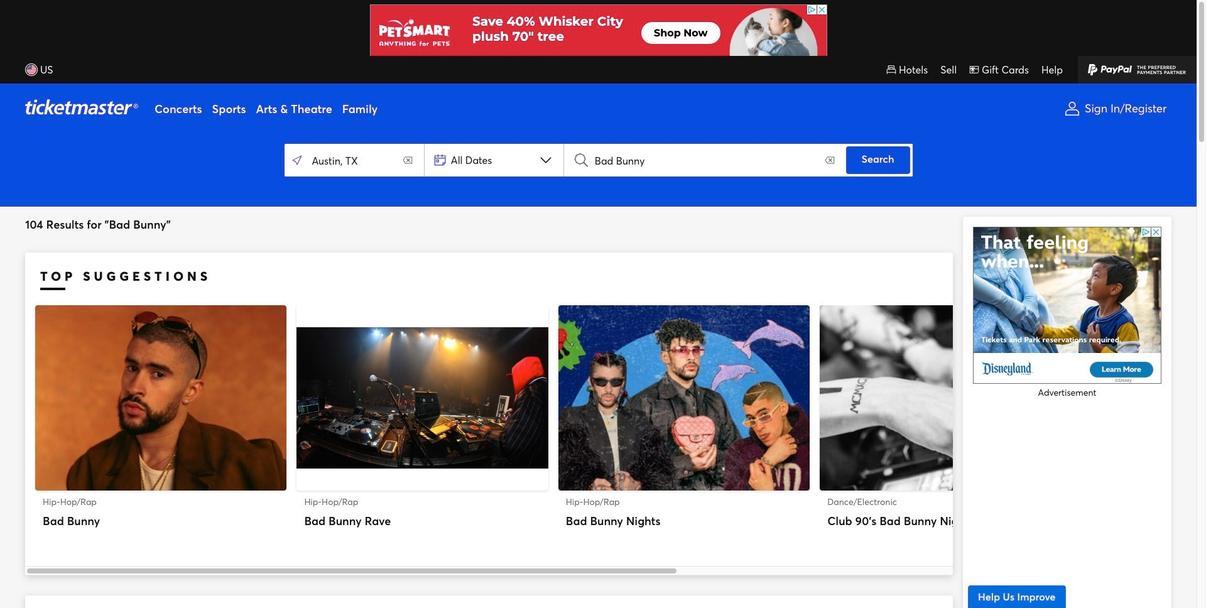 Task type: describe. For each thing, give the bounding box(es) containing it.
paypal preferred payments partner image
[[1078, 56, 1197, 84]]

main navigation element
[[0, 56, 1197, 134]]

Search by Artist, Event or Venue text field
[[589, 146, 843, 174]]

1 horizontal spatial advertisement element
[[973, 227, 1162, 384]]



Task type: locate. For each thing, give the bounding box(es) containing it.
menu inside main navigation element
[[150, 84, 1054, 134]]

advertisement element
[[370, 4, 827, 61], [973, 227, 1162, 384]]

City or Zip Code field
[[287, 146, 421, 174]]

None search field
[[284, 144, 912, 177]]

menu
[[150, 84, 1054, 134]]

0 horizontal spatial advertisement element
[[370, 4, 827, 61]]

1 vertical spatial advertisement element
[[973, 227, 1162, 384]]

0 vertical spatial advertisement element
[[370, 4, 827, 61]]



Task type: vqa. For each thing, say whether or not it's contained in the screenshot.
chevron image related to Ultimate Meet & Greet Experience
no



